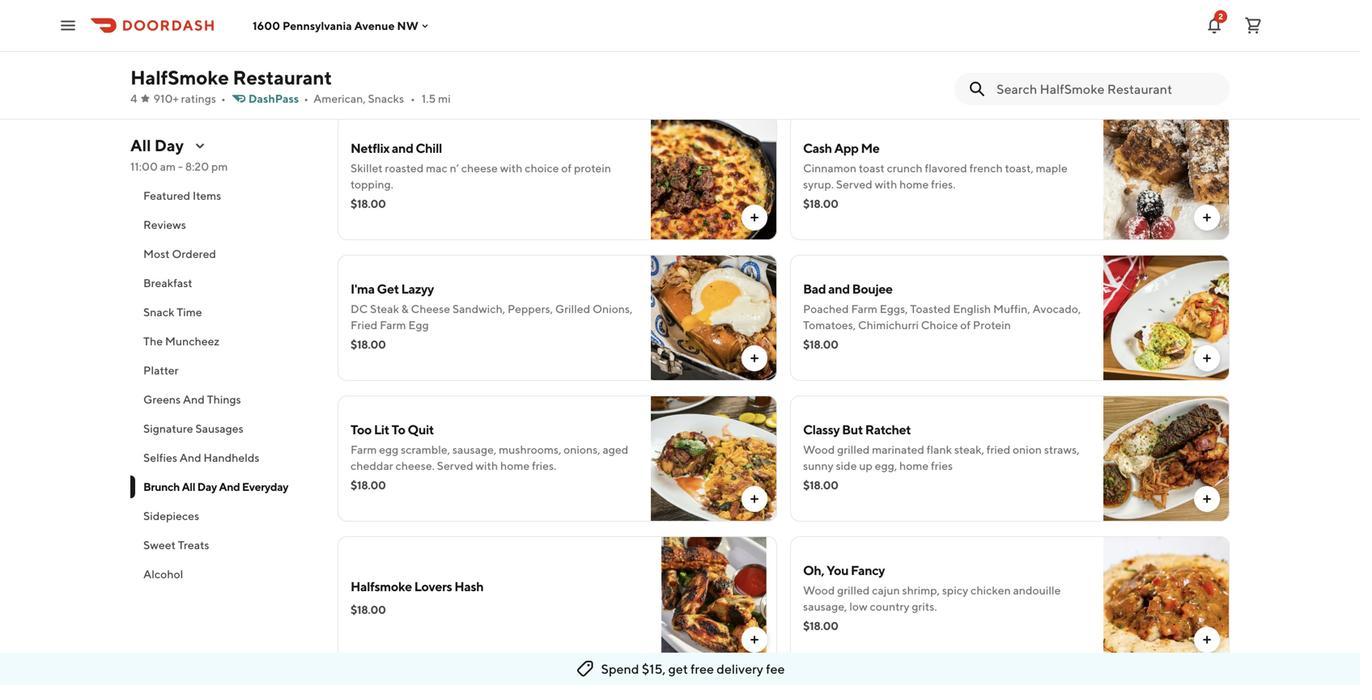 Task type: locate. For each thing, give the bounding box(es) containing it.
$18.00 inside classy but ratchet wood grilled marinated flank steak, fried onion straws, sunny side up egg, home fries $18.00
[[803, 479, 838, 492]]

0 horizontal spatial brunch
[[143, 481, 180, 494]]

1 horizontal spatial sausage,
[[803, 600, 847, 614]]

fried
[[987, 443, 1011, 457]]

1 vertical spatial with
[[875, 178, 897, 191]]

2 wood from the top
[[803, 584, 835, 598]]

sidepieces
[[143, 510, 199, 523]]

halfsmoke lovers hash image
[[651, 537, 777, 663]]

grilled inside classy but ratchet wood grilled marinated flank steak, fried onion straws, sunny side up egg, home fries $18.00
[[837, 443, 870, 457]]

farm for to
[[351, 443, 377, 457]]

$15,
[[642, 662, 666, 677]]

$18.00 down cheddar
[[351, 479, 386, 492]]

home for wood
[[899, 460, 929, 473]]

1 horizontal spatial served
[[836, 178, 873, 191]]

2 grilled from the top
[[837, 584, 870, 598]]

add item to cart image for boujee
[[1201, 352, 1214, 365]]

1 vertical spatial everyday
[[242, 481, 288, 494]]

i'ma get lazyy dc steak & cheese sandwich, peppers, grilled onions, fried farm egg $18.00
[[351, 281, 633, 351]]

and down "signature sausages"
[[180, 451, 201, 465]]

0 horizontal spatial of
[[561, 162, 572, 175]]

0 horizontal spatial sausage,
[[453, 443, 497, 457]]

1 horizontal spatial farm
[[380, 319, 406, 332]]

me
[[861, 140, 880, 156]]

1 horizontal spatial day
[[197, 481, 217, 494]]

flavored
[[925, 162, 967, 175]]

of inside bad and boujee poached farm eggs, toasted english muffin, avocado, tomatoes, chimichurri  choice of protein $18.00
[[960, 319, 971, 332]]

1 vertical spatial of
[[960, 319, 971, 332]]

3 • from the left
[[411, 92, 415, 105]]

1 horizontal spatial brunch
[[338, 79, 395, 100]]

sausage, inside "too lit to quit farm egg scramble, sausage, mushrooms, onions, aged cheddar cheese. served with home fries. $18.00"
[[453, 443, 497, 457]]

0 vertical spatial all
[[398, 79, 419, 100]]

sausage, left low
[[803, 600, 847, 614]]

home inside classy but ratchet wood grilled marinated flank steak, fried onion straws, sunny side up egg, home fries $18.00
[[899, 460, 929, 473]]

$18.00 inside oh, you fancy wood grilled cajun shrimp, spicy chicken andouille sausage, low country grits. $18.00
[[803, 620, 838, 633]]

home inside "too lit to quit farm egg scramble, sausage, mushrooms, onions, aged cheddar cheese. served with home fries. $18.00"
[[500, 460, 530, 473]]

spend $15, get free delivery fee
[[601, 662, 785, 677]]

and inside bad and boujee poached farm eggs, toasted english muffin, avocado, tomatoes, chimichurri  choice of protein $18.00
[[828, 281, 850, 297]]

0 horizontal spatial served
[[437, 460, 473, 473]]

served inside cash app me cinnamon toast crunch flavored french toast, maple syrup. served with home fries. $18.00
[[836, 178, 873, 191]]

wood inside oh, you fancy wood grilled cajun shrimp, spicy chicken andouille sausage, low country grits. $18.00
[[803, 584, 835, 598]]

$18.00 down the sunny
[[803, 479, 838, 492]]

0 vertical spatial fries.
[[931, 178, 956, 191]]

sausage, inside oh, you fancy wood grilled cajun shrimp, spicy chicken andouille sausage, low country grits. $18.00
[[803, 600, 847, 614]]

1 • from the left
[[221, 92, 226, 105]]

alcohol button
[[130, 560, 318, 589]]

with right cheese.
[[476, 460, 498, 473]]

2 horizontal spatial •
[[411, 92, 415, 105]]

1 horizontal spatial of
[[960, 319, 971, 332]]

1 vertical spatial all
[[130, 136, 151, 155]]

with inside cash app me cinnamon toast crunch flavored french toast, maple syrup. served with home fries. $18.00
[[875, 178, 897, 191]]

1 vertical spatial wood
[[803, 584, 835, 598]]

classy but ratchet wood grilled marinated flank steak, fried onion straws, sunny side up egg, home fries $18.00
[[803, 422, 1080, 492]]

and inside netflix and chill skillet roasted mac n' cheese with choice of protein topping. $18.00
[[392, 140, 413, 156]]

avocado,
[[1033, 302, 1081, 316]]

muncheez
[[165, 335, 220, 348]]

oh, you fancy image
[[1104, 537, 1230, 663]]

treats
[[178, 539, 209, 552]]

2 horizontal spatial with
[[875, 178, 897, 191]]

everyday down handhelds
[[242, 481, 288, 494]]

and inside 'button'
[[180, 451, 201, 465]]

lit
[[374, 422, 389, 438]]

grits.
[[912, 600, 937, 614]]

all down selfies and handhelds
[[182, 481, 195, 494]]

sandwich,
[[453, 302, 505, 316]]

2 vertical spatial with
[[476, 460, 498, 473]]

2 vertical spatial day
[[197, 481, 217, 494]]

1 horizontal spatial fries.
[[931, 178, 956, 191]]

0 horizontal spatial farm
[[351, 443, 377, 457]]

oh,
[[803, 563, 824, 579]]

netflix and chill skillet roasted mac n' cheese with choice of protein topping. $18.00
[[351, 140, 611, 211]]

grilled up "side"
[[837, 443, 870, 457]]

of right choice
[[561, 162, 572, 175]]

onions,
[[564, 443, 600, 457]]

and up "signature sausages"
[[183, 393, 205, 406]]

grilled up low
[[837, 584, 870, 598]]

0 horizontal spatial fries.
[[532, 460, 557, 473]]

0 horizontal spatial and
[[392, 140, 413, 156]]

day
[[422, 79, 453, 100], [154, 136, 184, 155], [197, 481, 217, 494]]

2 vertical spatial add item to cart image
[[1201, 634, 1214, 647]]

-
[[178, 160, 183, 173]]

2 vertical spatial farm
[[351, 443, 377, 457]]

maple
[[1036, 162, 1068, 175]]

0 horizontal spatial •
[[221, 92, 226, 105]]

restaurant
[[233, 66, 332, 89]]

1 horizontal spatial with
[[500, 162, 523, 175]]

1 horizontal spatial and
[[456, 79, 486, 100]]

fancy
[[851, 563, 885, 579]]

free
[[691, 662, 714, 677]]

$18.00 inside netflix and chill skillet roasted mac n' cheese with choice of protein topping. $18.00
[[351, 197, 386, 211]]

mushrooms,
[[499, 443, 561, 457]]

bad and boujee poached farm eggs, toasted english muffin, avocado, tomatoes, chimichurri  choice of protein $18.00
[[803, 281, 1081, 351]]

ratings
[[181, 92, 216, 105]]

$18.00 down halfsmoke
[[351, 604, 386, 617]]

0 horizontal spatial everyday
[[242, 481, 288, 494]]

grilled
[[555, 302, 590, 316]]

farm down the boujee
[[851, 302, 878, 316]]

grilled
[[837, 443, 870, 457], [837, 584, 870, 598]]

1 vertical spatial served
[[437, 460, 473, 473]]

signature
[[143, 422, 193, 436]]

add item to cart image
[[1201, 14, 1214, 27], [748, 352, 761, 365], [1201, 634, 1214, 647]]

syrup.
[[803, 178, 834, 191]]

home down marinated
[[899, 460, 929, 473]]

1 grilled from the top
[[837, 443, 870, 457]]

1600 pennsylvania avenue nw
[[253, 19, 418, 32]]

and right mi
[[456, 79, 486, 100]]

add item to cart image
[[748, 211, 761, 224], [1201, 211, 1214, 224], [1201, 352, 1214, 365], [748, 493, 761, 506], [1201, 493, 1214, 506], [748, 634, 761, 647]]

and for selfies
[[180, 451, 201, 465]]

halfsmoke
[[130, 66, 229, 89]]

aged
[[603, 443, 628, 457]]

1 vertical spatial and
[[180, 451, 201, 465]]

8:20
[[185, 160, 209, 173]]

0 vertical spatial with
[[500, 162, 523, 175]]

served down scramble,
[[437, 460, 473, 473]]

netflix and chill image
[[651, 114, 777, 240]]

protein
[[574, 162, 611, 175]]

delivery
[[717, 662, 763, 677]]

grilled for but
[[837, 443, 870, 457]]

menus image
[[194, 139, 206, 152]]

0 vertical spatial of
[[561, 162, 572, 175]]

fries. down mushrooms,
[[532, 460, 557, 473]]

all up 11:00
[[130, 136, 151, 155]]

0 items, open order cart image
[[1244, 16, 1263, 35]]

home inside cash app me cinnamon toast crunch flavored french toast, maple syrup. served with home fries. $18.00
[[900, 178, 929, 191]]

0 horizontal spatial all
[[130, 136, 151, 155]]

everyday for brunch all day and everyday
[[489, 79, 562, 100]]

grilled inside oh, you fancy wood grilled cajun shrimp, spicy chicken andouille sausage, low country grits. $18.00
[[837, 584, 870, 598]]

with down toast
[[875, 178, 897, 191]]

all left 1.5
[[398, 79, 419, 100]]

• for american, snacks • 1.5 mi
[[411, 92, 415, 105]]

sausages
[[195, 422, 243, 436]]

farm
[[851, 302, 878, 316], [380, 319, 406, 332], [351, 443, 377, 457]]

lovers
[[414, 579, 452, 595]]

served
[[836, 178, 873, 191], [437, 460, 473, 473]]

$18.00 down oh,
[[803, 620, 838, 633]]

pennsylvania
[[283, 19, 352, 32]]

served down toast
[[836, 178, 873, 191]]

all day
[[130, 136, 184, 155]]

all for brunch all day and everyday
[[398, 79, 419, 100]]

fries. inside "too lit to quit farm egg scramble, sausage, mushrooms, onions, aged cheddar cheese. served with home fries. $18.00"
[[532, 460, 557, 473]]

brunch up netflix
[[338, 79, 395, 100]]

and
[[183, 393, 205, 406], [180, 451, 201, 465], [219, 481, 240, 494]]

sweet treats button
[[130, 531, 318, 560]]

fries. down flavored on the right
[[931, 178, 956, 191]]

items
[[193, 189, 221, 202]]

• down restaurant
[[304, 92, 309, 105]]

cheese.
[[396, 460, 435, 473]]

add item to cart image for i'ma get lazyy
[[748, 352, 761, 365]]

chill
[[416, 140, 442, 156]]

0 vertical spatial served
[[836, 178, 873, 191]]

0 horizontal spatial with
[[476, 460, 498, 473]]

bad
[[803, 281, 826, 297]]

with inside "too lit to quit farm egg scramble, sausage, mushrooms, onions, aged cheddar cheese. served with home fries. $18.00"
[[476, 460, 498, 473]]

add item to cart image for ratchet
[[1201, 493, 1214, 506]]

day up the am
[[154, 136, 184, 155]]

1 vertical spatial add item to cart image
[[748, 352, 761, 365]]

0 vertical spatial grilled
[[837, 443, 870, 457]]

1 vertical spatial fries.
[[532, 460, 557, 473]]

add item to cart image for to
[[748, 493, 761, 506]]

0 vertical spatial everyday
[[489, 79, 562, 100]]

sweet treats
[[143, 539, 209, 552]]

all
[[398, 79, 419, 100], [130, 136, 151, 155], [182, 481, 195, 494]]

$18.00 down tomatoes,
[[803, 338, 838, 351]]

• left 1.5
[[411, 92, 415, 105]]

farm up cheddar
[[351, 443, 377, 457]]

english
[[953, 302, 991, 316]]

• down halfsmoke restaurant
[[221, 92, 226, 105]]

egg
[[379, 443, 399, 457]]

0 vertical spatial and
[[183, 393, 205, 406]]

$18.00 down fried at the left of the page
[[351, 338, 386, 351]]

1 horizontal spatial all
[[182, 481, 195, 494]]

sausage, right scramble,
[[453, 443, 497, 457]]

fries.
[[931, 178, 956, 191], [532, 460, 557, 473]]

2 vertical spatial and
[[828, 281, 850, 297]]

and up poached at top right
[[828, 281, 850, 297]]

greens and things
[[143, 393, 241, 406]]

and down handhelds
[[219, 481, 240, 494]]

day right snacks
[[422, 79, 453, 100]]

onion
[[1013, 443, 1042, 457]]

2 horizontal spatial farm
[[851, 302, 878, 316]]

0 vertical spatial sausage,
[[453, 443, 497, 457]]

poached
[[803, 302, 849, 316]]

1600
[[253, 19, 280, 32]]

egg,
[[875, 460, 897, 473]]

1 horizontal spatial everyday
[[489, 79, 562, 100]]

$18.00 down syrup.
[[803, 197, 838, 211]]

with left choice
[[500, 162, 523, 175]]

the muncheez
[[143, 335, 220, 348]]

910+ ratings •
[[153, 92, 226, 105]]

steak
[[370, 302, 399, 316]]

$18.00 down topping.
[[351, 197, 386, 211]]

home down crunch
[[900, 178, 929, 191]]

0 vertical spatial add item to cart image
[[1201, 14, 1214, 27]]

pinky and the brain image
[[651, 678, 777, 686]]

2 horizontal spatial day
[[422, 79, 453, 100]]

eggs,
[[880, 302, 908, 316]]

0 vertical spatial farm
[[851, 302, 878, 316]]

bad and boujee image
[[1104, 255, 1230, 381]]

brunch down selfies
[[143, 481, 180, 494]]

0 horizontal spatial day
[[154, 136, 184, 155]]

but
[[842, 422, 863, 438]]

0 vertical spatial brunch
[[338, 79, 395, 100]]

reviews button
[[130, 211, 318, 240]]

1 vertical spatial farm
[[380, 319, 406, 332]]

1 vertical spatial grilled
[[837, 584, 870, 598]]

time
[[177, 306, 202, 319]]

and up roasted
[[392, 140, 413, 156]]

2 vertical spatial all
[[182, 481, 195, 494]]

day down selfies and handhelds
[[197, 481, 217, 494]]

$18.00 inside "too lit to quit farm egg scramble, sausage, mushrooms, onions, aged cheddar cheese. served with home fries. $18.00"
[[351, 479, 386, 492]]

0 vertical spatial wood
[[803, 443, 835, 457]]

everyday up choice
[[489, 79, 562, 100]]

1 vertical spatial sausage,
[[803, 600, 847, 614]]

2 horizontal spatial and
[[828, 281, 850, 297]]

of down english
[[960, 319, 971, 332]]

brunch
[[338, 79, 395, 100], [143, 481, 180, 494]]

most ordered button
[[130, 240, 318, 269]]

greens and things button
[[130, 385, 318, 415]]

wood up the sunny
[[803, 443, 835, 457]]

1 vertical spatial and
[[392, 140, 413, 156]]

brunch all day and everyday
[[338, 79, 562, 100]]

1600 pennsylvania avenue nw button
[[253, 19, 431, 32]]

wood inside classy but ratchet wood grilled marinated flank steak, fried onion straws, sunny side up egg, home fries $18.00
[[803, 443, 835, 457]]

farm inside "too lit to quit farm egg scramble, sausage, mushrooms, onions, aged cheddar cheese. served with home fries. $18.00"
[[351, 443, 377, 457]]

0 vertical spatial day
[[422, 79, 453, 100]]

of
[[561, 162, 572, 175], [960, 319, 971, 332]]

and inside button
[[183, 393, 205, 406]]

wood down oh,
[[803, 584, 835, 598]]

day for and
[[422, 79, 453, 100]]

1 vertical spatial brunch
[[143, 481, 180, 494]]

classy
[[803, 422, 840, 438]]

too lit to quit image
[[651, 396, 777, 522]]

farm down steak on the top left of page
[[380, 319, 406, 332]]

2 horizontal spatial all
[[398, 79, 419, 100]]

home down mushrooms,
[[500, 460, 530, 473]]

spend
[[601, 662, 639, 677]]

1 horizontal spatial •
[[304, 92, 309, 105]]

wood for oh,
[[803, 584, 835, 598]]

farm inside bad and boujee poached farm eggs, toasted english muffin, avocado, tomatoes, chimichurri  choice of protein $18.00
[[851, 302, 878, 316]]

1 wood from the top
[[803, 443, 835, 457]]



Task type: describe. For each thing, give the bounding box(es) containing it.
4
[[130, 92, 137, 105]]

marinated
[[872, 443, 925, 457]]

choice
[[525, 162, 559, 175]]

you
[[827, 563, 849, 579]]

steak,
[[954, 443, 984, 457]]

onions,
[[593, 302, 633, 316]]

2 • from the left
[[304, 92, 309, 105]]

ordered
[[172, 247, 216, 261]]

cinnamon
[[803, 162, 857, 175]]

Item Search search field
[[997, 80, 1217, 98]]

snack time
[[143, 306, 202, 319]]

ratchet
[[865, 422, 911, 438]]

and for greens
[[183, 393, 205, 406]]

chicken
[[971, 584, 1011, 598]]

platter button
[[130, 356, 318, 385]]

topping.
[[351, 178, 393, 191]]

brunch for brunch all day and everyday
[[338, 79, 395, 100]]

choice
[[921, 319, 958, 332]]

of inside netflix and chill skillet roasted mac n' cheese with choice of protein topping. $18.00
[[561, 162, 572, 175]]

add item to cart image for me
[[1201, 211, 1214, 224]]

farm inside i'ma get lazyy dc steak & cheese sandwich, peppers, grilled onions, fried farm egg $18.00
[[380, 319, 406, 332]]

boujee
[[852, 281, 893, 297]]

reviews
[[143, 218, 186, 232]]

handhelds
[[204, 451, 260, 465]]

american, snacks • 1.5 mi
[[313, 92, 451, 105]]

mi
[[438, 92, 451, 105]]

platter
[[143, 364, 179, 377]]

things
[[207, 393, 241, 406]]

signature sausages
[[143, 422, 243, 436]]

egg
[[408, 319, 429, 332]]

and for bad and boujee
[[828, 281, 850, 297]]

the
[[143, 335, 163, 348]]

1.5
[[422, 92, 436, 105]]

0 vertical spatial and
[[456, 79, 486, 100]]

netflix
[[351, 140, 390, 156]]

too
[[351, 422, 372, 438]]

served inside "too lit to quit farm egg scramble, sausage, mushrooms, onions, aged cheddar cheese. served with home fries. $18.00"
[[437, 460, 473, 473]]

$18.00 inside cash app me cinnamon toast crunch flavored french toast, maple syrup. served with home fries. $18.00
[[803, 197, 838, 211]]

everyday for brunch all day and everyday
[[242, 481, 288, 494]]

home for quit
[[500, 460, 530, 473]]

peppers,
[[508, 302, 553, 316]]

muffin,
[[993, 302, 1030, 316]]

add item to cart image for chill
[[748, 211, 761, 224]]

toasted
[[910, 302, 951, 316]]

halfsmoke
[[351, 579, 412, 595]]

wood for classy
[[803, 443, 835, 457]]

featured items
[[143, 189, 221, 202]]

app
[[834, 140, 859, 156]]

fee
[[766, 662, 785, 677]]

shrimp,
[[902, 584, 940, 598]]

i'ma get lazyy image
[[651, 255, 777, 381]]

cash app me cinnamon toast crunch flavored french toast, maple syrup. served with home fries. $18.00
[[803, 140, 1068, 211]]

classy but ratchet image
[[1104, 396, 1230, 522]]

alcohol
[[143, 568, 183, 581]]

signature sausages button
[[130, 415, 318, 444]]

mac
[[426, 162, 448, 175]]

cash app me image
[[1104, 114, 1230, 240]]

day for and
[[197, 481, 217, 494]]

notification bell image
[[1205, 16, 1224, 35]]

sunny
[[803, 460, 834, 473]]

with inside netflix and chill skillet roasted mac n' cheese with choice of protein topping. $18.00
[[500, 162, 523, 175]]

cheese
[[411, 302, 450, 316]]

open menu image
[[58, 16, 78, 35]]

2 vertical spatial and
[[219, 481, 240, 494]]

fried
[[351, 319, 378, 332]]

and for netflix and chill
[[392, 140, 413, 156]]

tomatoes,
[[803, 319, 856, 332]]

get
[[377, 281, 399, 297]]

dc
[[351, 302, 368, 316]]

get
[[668, 662, 688, 677]]

most ordered
[[143, 247, 216, 261]]

lazyy
[[401, 281, 434, 297]]

brunch all day and everyday
[[143, 481, 288, 494]]

selfies and handhelds
[[143, 451, 260, 465]]

halfsmoke lovers hash
[[351, 579, 484, 595]]

brunch for brunch all day and everyday
[[143, 481, 180, 494]]

1 vertical spatial day
[[154, 136, 184, 155]]

2
[[1219, 12, 1223, 21]]

am
[[160, 160, 176, 173]]

featured
[[143, 189, 190, 202]]

all for brunch all day and everyday
[[182, 481, 195, 494]]

fries. inside cash app me cinnamon toast crunch flavored french toast, maple syrup. served with home fries. $18.00
[[931, 178, 956, 191]]

country
[[870, 600, 910, 614]]

910+
[[153, 92, 179, 105]]

11:00 am - 8:20 pm
[[130, 160, 228, 173]]

farm for boujee
[[851, 302, 878, 316]]

grilled for you
[[837, 584, 870, 598]]

cash
[[803, 140, 832, 156]]

to
[[392, 422, 405, 438]]

too lit to quit farm egg scramble, sausage, mushrooms, onions, aged cheddar cheese. served with home fries. $18.00
[[351, 422, 628, 492]]

• for 910+ ratings •
[[221, 92, 226, 105]]

cajun
[[872, 584, 900, 598]]

cheese
[[461, 162, 498, 175]]

selfies and handhelds button
[[130, 444, 318, 473]]

add item to cart image for oh, you fancy
[[1201, 634, 1214, 647]]

delta blues image
[[1104, 0, 1230, 43]]

$18.00 inside bad and boujee poached farm eggs, toasted english muffin, avocado, tomatoes, chimichurri  choice of protein $18.00
[[803, 338, 838, 351]]

up
[[859, 460, 873, 473]]

$18.00 inside i'ma get lazyy dc steak & cheese sandwich, peppers, grilled onions, fried farm egg $18.00
[[351, 338, 386, 351]]

skillet
[[351, 162, 383, 175]]

the muncheez button
[[130, 327, 318, 356]]

andouille
[[1013, 584, 1061, 598]]

featured items button
[[130, 181, 318, 211]]

sidepieces button
[[130, 502, 318, 531]]

scramble,
[[401, 443, 450, 457]]

toast,
[[1005, 162, 1034, 175]]

flank
[[927, 443, 952, 457]]



Task type: vqa. For each thing, say whether or not it's contained in the screenshot.
Pickup
no



